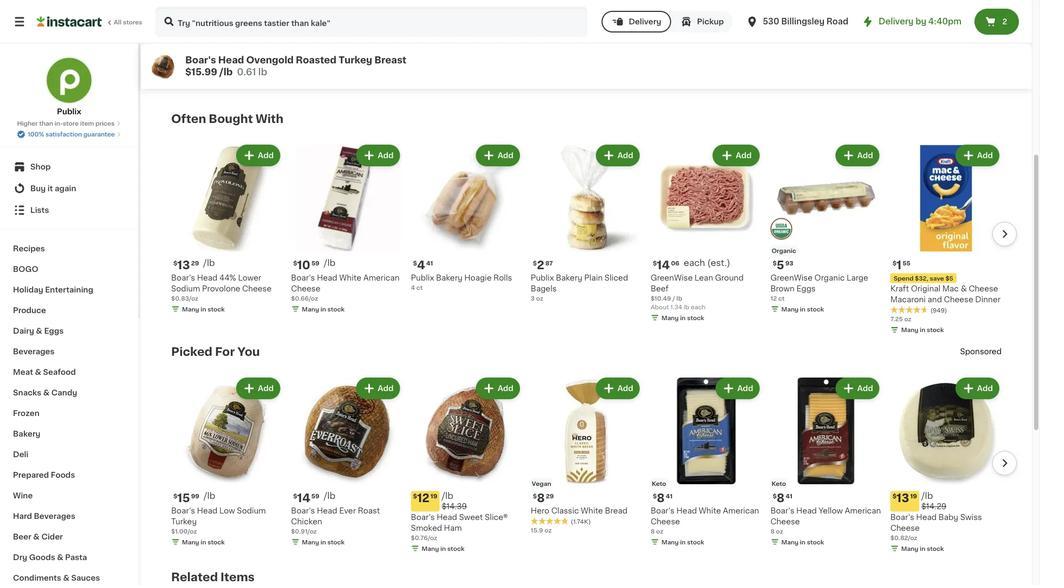 Task type: locate. For each thing, give the bounding box(es) containing it.
1 vertical spatial organic
[[815, 274, 845, 281]]

boar's inside boar's head white american cheese 8 oz
[[651, 507, 675, 514]]

1 horizontal spatial less
[[652, 51, 670, 59]]

many in stock down '$0.83/oz'
[[182, 306, 225, 312]]

1 horizontal spatial eggs
[[797, 285, 816, 292]]

1 vertical spatial of
[[672, 51, 682, 59]]

snacks & candy link
[[7, 383, 132, 403]]

boar's inside boar's head ovengold roasted turkey breast $15.99 /lb 0.61 lb
[[185, 56, 216, 65]]

13 inside 'element'
[[177, 260, 190, 271]]

1 horizontal spatial 29
[[546, 493, 554, 499]]

2 horizontal spatial white
[[699, 507, 721, 514]]

oz inside boar's head white american cheese 8 oz
[[656, 528, 663, 534]]

many in stock down $0.91/oz
[[302, 539, 345, 545]]

or
[[641, 51, 650, 59]]

2 horizontal spatial lb
[[684, 304, 689, 310]]

/lb inside $14.59 per pound element
[[324, 492, 335, 500]]

many in stock for $ 12 19 /lb $14.39 boar's head sweet slice® smoked ham $0.76/oz
[[422, 546, 465, 552]]

many for boar's head white american cheese 8 oz
[[662, 539, 679, 545]]

0 vertical spatial sodium
[[683, 29, 712, 37]]

1 horizontal spatial turkey
[[339, 56, 372, 65]]

$ inside $ 2 87
[[533, 260, 537, 266]]

2 $ 8 41 from the left
[[773, 492, 793, 504]]

boar's for boar's head 44% lower sodium provolone cheese $0.83/oz
[[171, 274, 195, 281]]

greenwise for beef
[[651, 274, 693, 281]]

publix up higher than in-store item prices link
[[57, 108, 81, 115]]

in for boar's head low sodium turkey $1.00/oz
[[201, 539, 206, 545]]

frozen link
[[7, 403, 132, 424]]

greenwise up brown
[[771, 274, 813, 281]]

/lb up $14.29
[[922, 492, 933, 500]]

macaroni
[[891, 296, 926, 303]]

of down honey
[[672, 51, 682, 59]]

prices
[[95, 121, 115, 127]]

cheese inside $ 13 19 /lb $14.29 boar's head baby swiss cheese $0.82/oz
[[891, 524, 920, 532]]

0 vertical spatial ct
[[417, 284, 423, 290]]

1 vertical spatial 13
[[897, 492, 909, 504]]

2 vertical spatial sodium
[[237, 507, 266, 514]]

0 horizontal spatial ct
[[417, 284, 423, 290]]

1 horizontal spatial breast
[[484, 29, 509, 37]]

stock for $ 13 19 /lb $14.29 boar's head baby swiss cheese $0.82/oz
[[927, 546, 944, 552]]

2 horizontal spatial bakery
[[556, 274, 582, 281]]

0 horizontal spatial breast
[[375, 56, 407, 65]]

1 vertical spatial 4
[[411, 284, 415, 290]]

59 for 10
[[312, 260, 320, 266]]

0 horizontal spatial eggs
[[44, 327, 64, 335]]

many for boar's head yellow american cheese 8 oz
[[782, 539, 799, 545]]

in down $ 13 19 /lb $14.29 boar's head baby swiss cheese $0.82/oz
[[920, 546, 926, 552]]

0 vertical spatial breast
[[484, 29, 509, 37]]

turkey for boar's head ovengold roasted turkey breast $15.99 /lb 0.61 lb
[[339, 56, 372, 65]]

1 item carousel region from the top
[[171, 138, 1017, 341]]

$0.91/oz
[[291, 528, 317, 534]]

0 horizontal spatial greenwise
[[651, 274, 693, 281]]

higher than in-store item prices
[[17, 121, 115, 127]]

0 vertical spatial 2
[[1003, 18, 1007, 25]]

paprika
[[544, 62, 572, 69]]

boar's up smoked
[[411, 514, 435, 521]]

head for boar's head 44% lower sodium provolone cheese $0.83/oz
[[197, 274, 217, 281]]

turkey inside turkey breast water contains less than 1.5% of salt,sugar, sodium phosphate,dextrose, coated with: dextrose sea salt honey solids (refinery syrup honey) paprika,spices onion 2% or less of natural flavors, extractives of paprika and turmeric.
[[457, 29, 482, 37]]

0 vertical spatial eggs
[[797, 285, 816, 292]]

1 horizontal spatial 4
[[417, 260, 425, 271]]

american inside boar's head white american cheese $0.66/oz
[[363, 274, 400, 281]]

1 horizontal spatial 14
[[657, 260, 670, 271]]

swiss
[[961, 514, 982, 521]]

save
[[930, 275, 944, 281]]

boar's inside 'boar's head 44% lower sodium provolone cheese $0.83/oz'
[[171, 274, 195, 281]]

many for boar's head white american cheese $0.66/oz
[[302, 306, 319, 312]]

breast up phosphate,dextrose,
[[484, 29, 509, 37]]

0 vertical spatial organic
[[772, 248, 796, 254]]

and
[[574, 62, 589, 69]]

1 vertical spatial 59
[[311, 493, 320, 499]]

spend $32, save $5
[[894, 275, 954, 281]]

cheese
[[242, 285, 272, 292], [291, 285, 320, 292], [969, 285, 998, 292], [944, 296, 974, 303], [651, 518, 680, 525], [771, 518, 800, 525], [891, 524, 920, 532]]

19 up smoked
[[431, 493, 438, 499]]

boar's up $15.99
[[185, 56, 216, 65]]

seafood
[[43, 368, 76, 376]]

lb down ovengold on the left of the page
[[258, 67, 267, 77]]

1 19 from the left
[[431, 493, 438, 499]]

stock for boar's head ever roast chicken $0.91/oz
[[328, 539, 345, 545]]

8 for hero classic white bread
[[537, 492, 545, 504]]

snacks & candy
[[13, 389, 77, 397]]

by
[[916, 18, 927, 25]]

1 horizontal spatial 12
[[771, 295, 777, 301]]

19 inside $ 13 19 /lb $14.29 boar's head baby swiss cheese $0.82/oz
[[911, 493, 917, 499]]

stock down ham
[[447, 546, 465, 552]]

bakery for 2
[[556, 274, 582, 281]]

publix down $ 4 41 on the top left
[[411, 274, 434, 281]]

ovengold
[[246, 56, 294, 65]]

bakery link
[[7, 424, 132, 444]]

oz inside the publix bakery plain sliced bagels 3 oz
[[536, 295, 543, 301]]

head inside boar's head ovengold roasted turkey breast $15.99 /lb 0.61 lb
[[218, 56, 244, 65]]

& left sauces
[[63, 574, 69, 582]]

1 vertical spatial sodium
[[171, 285, 200, 292]]

0 vertical spatial each
[[684, 259, 705, 267]]

1 horizontal spatial 41
[[666, 493, 673, 499]]

boar's inside boar's head ever roast chicken $0.91/oz
[[291, 507, 315, 514]]

many down $0.66/oz
[[302, 306, 319, 312]]

many in stock down $0.66/oz
[[302, 306, 345, 312]]

/lb inside $ 13 19 /lb $14.29 boar's head baby swiss cheese $0.82/oz
[[922, 492, 933, 500]]

oz for plain
[[536, 295, 543, 301]]

sodium inside 'boar's head 44% lower sodium provolone cheese $0.83/oz'
[[171, 285, 200, 292]]

0 horizontal spatial organic
[[772, 248, 796, 254]]

service type group
[[602, 11, 733, 33]]

boar's for boar's head white american cheese 8 oz
[[651, 507, 675, 514]]

0 horizontal spatial 29
[[191, 260, 199, 266]]

head inside boar's head white american cheese 8 oz
[[677, 507, 697, 514]]

59 for 14
[[311, 493, 320, 499]]

1 vertical spatial breast
[[375, 56, 407, 65]]

greenwise down $ 14 06 in the top right of the page
[[651, 274, 693, 281]]

41 up publix bakery hoagie rolls 4 ct
[[426, 260, 433, 266]]

organic
[[772, 248, 796, 254], [815, 274, 845, 281]]

many in stock down boar's head white american cheese 8 oz
[[662, 539, 704, 545]]

product group containing 1
[[891, 143, 1002, 336]]

publix up bagels
[[531, 274, 554, 281]]

publix inside publix bakery hoagie rolls 4 ct
[[411, 274, 434, 281]]

1 horizontal spatial $ 8 41
[[773, 492, 793, 504]]

many for greenwise organic large brown eggs 12 ct
[[782, 306, 799, 312]]

eggs inside "link"
[[44, 327, 64, 335]]

lower
[[238, 274, 261, 281]]

19 up $0.82/oz
[[911, 493, 917, 499]]

1 $ 8 41 from the left
[[653, 492, 673, 504]]

13 inside $ 13 19 /lb $14.29 boar's head baby swiss cheese $0.82/oz
[[897, 492, 909, 504]]

eggs
[[797, 285, 816, 292], [44, 327, 64, 335]]

0 horizontal spatial 4
[[411, 284, 415, 290]]

less
[[571, 29, 589, 37], [652, 51, 670, 59]]

stock down boar's head white american cheese 8 oz
[[687, 539, 704, 545]]

stock down greenwise lean ground beef $10.49 / lb about 1.34 lb each in the right of the page
[[687, 315, 704, 321]]

$ inside the $ 15 99
[[173, 493, 177, 499]]

1 vertical spatial lb
[[677, 295, 682, 301]]

0 horizontal spatial 19
[[431, 493, 438, 499]]

organic up 93
[[772, 248, 796, 254]]

29 inside $ 13 29
[[191, 260, 199, 266]]

sodium up '$0.83/oz'
[[171, 285, 200, 292]]

8 for boar's head yellow american cheese
[[777, 492, 785, 504]]

all
[[114, 19, 122, 25]]

29 down vegan
[[546, 493, 554, 499]]

stock down boar's head white american cheese $0.66/oz
[[328, 306, 345, 312]]

0 horizontal spatial 14
[[297, 492, 310, 504]]

& right beer
[[33, 533, 40, 541]]

bakery left plain
[[556, 274, 582, 281]]

59 inside $ 10 59 /lb
[[312, 260, 320, 266]]

product group containing 5
[[771, 143, 882, 316]]

0 vertical spatial item carousel region
[[171, 138, 1017, 341]]

head for boar's head yellow american cheese 8 oz
[[797, 507, 817, 514]]

0 horizontal spatial 2
[[537, 260, 544, 271]]

white inside boar's head white american cheese 8 oz
[[699, 507, 721, 514]]

$ 8 41 up the 'boar's head yellow american cheese 8 oz' at the right bottom of the page
[[773, 492, 793, 504]]

many down $0.82/oz
[[901, 546, 919, 552]]

12 inside the greenwise organic large brown eggs 12 ct
[[771, 295, 777, 301]]

white inside boar's head white american cheese $0.66/oz
[[339, 274, 361, 281]]

stock down the boar's head low sodium turkey $1.00/oz
[[208, 539, 225, 545]]

$ 8 41 up boar's head white american cheese 8 oz
[[653, 492, 673, 504]]

$ inside $ 14 06
[[653, 260, 657, 266]]

0 horizontal spatial lb
[[258, 67, 267, 77]]

/
[[673, 295, 675, 301]]

2 19 from the left
[[911, 493, 917, 499]]

in down boar's head white american cheese 8 oz
[[680, 539, 686, 545]]

19
[[431, 493, 438, 499], [911, 493, 917, 499]]

$ inside $ 13 29
[[173, 260, 177, 266]]

stock for greenwise organic large brown eggs 12 ct
[[807, 306, 824, 312]]

boar's inside $ 13 19 /lb $14.29 boar's head baby swiss cheese $0.82/oz
[[891, 514, 915, 521]]

lb right '/'
[[677, 295, 682, 301]]

bakery left hoagie
[[436, 274, 463, 281]]

0 horizontal spatial turkey
[[171, 518, 197, 525]]

0 horizontal spatial $ 8 41
[[653, 492, 673, 504]]

product group containing 10
[[291, 143, 402, 316]]

1 horizontal spatial delivery
[[879, 18, 914, 25]]

$ 2 87
[[533, 260, 553, 271]]

$10.49
[[651, 295, 671, 301]]

41 inside $ 4 41
[[426, 260, 433, 266]]

0 horizontal spatial bakery
[[13, 430, 40, 438]]

06
[[671, 260, 680, 266]]

0 vertical spatial 59
[[312, 260, 320, 266]]

$13.19 per pound original price: $14.29 element
[[891, 491, 1002, 512]]

head inside boar's head white american cheese $0.66/oz
[[317, 274, 337, 281]]

white for 8
[[699, 507, 721, 514]]

13 for $ 13 19 /lb $14.29 boar's head baby swiss cheese $0.82/oz
[[897, 492, 909, 504]]

turkey right roasted
[[339, 56, 372, 65]]

8 inside the 'boar's head yellow american cheese 8 oz'
[[771, 528, 775, 534]]

sodium right low
[[237, 507, 266, 514]]

8
[[657, 492, 665, 504], [537, 492, 545, 504], [777, 492, 785, 504], [651, 528, 655, 534], [771, 528, 775, 534]]

product group containing 2
[[531, 143, 642, 303]]

stock for boar's head white american cheese $0.66/oz
[[328, 306, 345, 312]]

kraft
[[891, 285, 909, 292]]

1 horizontal spatial 2
[[1003, 18, 1007, 25]]

4 down $ 4 41 on the top left
[[411, 284, 415, 290]]

boar's right "bread" in the bottom right of the page
[[651, 507, 675, 514]]

product group containing 12
[[411, 376, 522, 555]]

0 vertical spatial of
[[631, 29, 640, 37]]

holiday entertaining
[[13, 286, 93, 294]]

greenwise inside the greenwise organic large brown eggs 12 ct
[[771, 274, 813, 281]]

buy
[[30, 185, 46, 192]]

1 keto from the left
[[652, 481, 666, 486]]

boar's inside the 'boar's head yellow american cheese 8 oz'
[[771, 507, 795, 514]]

2 59 from the top
[[311, 493, 320, 499]]

turkey up (refinery
[[457, 29, 482, 37]]

each right 1.34
[[691, 304, 706, 310]]

product group
[[171, 143, 282, 316], [291, 143, 402, 316], [411, 143, 522, 292], [531, 143, 642, 303], [651, 143, 762, 324], [771, 143, 882, 316], [891, 143, 1002, 336], [171, 376, 282, 549], [291, 376, 402, 549], [411, 376, 522, 555], [531, 376, 642, 535], [651, 376, 762, 549], [771, 376, 882, 549], [891, 376, 1002, 555]]

$ inside $ 1 55
[[893, 260, 897, 266]]

beverages up cider
[[34, 513, 75, 520]]

1 horizontal spatial 13
[[897, 492, 909, 504]]

/lb inside $15.99 per pound element
[[204, 492, 215, 500]]

many in stock down $0.82/oz
[[901, 546, 944, 552]]

1 vertical spatial turkey
[[339, 56, 372, 65]]

delivery up salt,sugar,
[[629, 18, 661, 25]]

14 left 06
[[657, 260, 670, 271]]

in for boar's head ever roast chicken $0.91/oz
[[321, 539, 326, 545]]

oz for yellow
[[776, 528, 783, 534]]

turkey
[[457, 29, 482, 37], [339, 56, 372, 65], [171, 518, 197, 525]]

in down 1.34
[[680, 315, 686, 321]]

(949)
[[931, 307, 947, 313]]

stock down $ 13 19 /lb $14.29 boar's head baby swiss cheese $0.82/oz
[[927, 546, 944, 552]]

foods
[[51, 471, 75, 479]]

41 for boar's head yellow american cheese
[[786, 493, 793, 499]]

items
[[221, 571, 255, 583]]

0 horizontal spatial 13
[[177, 260, 190, 271]]

$14.59 per pound element
[[291, 491, 402, 505]]

1 horizontal spatial publix
[[411, 274, 434, 281]]

boar's for boar's head ovengold roasted turkey breast $15.99 /lb 0.61 lb
[[185, 56, 216, 65]]

0 vertical spatial lb
[[258, 67, 267, 77]]

100% satisfaction guarantee button
[[17, 128, 121, 139]]

stock for boar's head yellow american cheese 8 oz
[[807, 539, 824, 545]]

head inside boar's head ever roast chicken $0.91/oz
[[317, 507, 337, 514]]

2 vertical spatial turkey
[[171, 518, 197, 525]]

& for cider
[[33, 533, 40, 541]]

many in stock for greenwise organic large brown eggs 12 ct
[[782, 306, 824, 312]]

bakery inside the publix bakery plain sliced bagels 3 oz
[[556, 274, 582, 281]]

boar's for boar's head yellow american cheese 8 oz
[[771, 507, 795, 514]]

2 inside item carousel region
[[537, 260, 544, 271]]

$ 13 29
[[173, 260, 199, 271]]

/lb inside $13.29 per pound 'element'
[[203, 259, 215, 267]]

0 vertical spatial beverages
[[13, 348, 54, 355]]

2 horizontal spatial american
[[845, 507, 881, 514]]

head
[[218, 56, 244, 65], [197, 274, 217, 281], [317, 274, 337, 281], [197, 507, 217, 514], [677, 507, 697, 514], [317, 507, 337, 514], [797, 507, 817, 514], [437, 514, 457, 521], [916, 514, 937, 521]]

head for boar's head white american cheese $0.66/oz
[[317, 274, 337, 281]]

1 59 from the top
[[312, 260, 320, 266]]

2 greenwise from the left
[[771, 274, 813, 281]]

of up the sea
[[631, 29, 640, 37]]

0 horizontal spatial 41
[[426, 260, 433, 266]]

in down the 'provolone'
[[201, 306, 206, 312]]

each inside greenwise lean ground beef $10.49 / lb about 1.34 lb each
[[691, 304, 706, 310]]

boar's head white american cheese $0.66/oz
[[291, 274, 400, 301]]

delivery inside button
[[629, 18, 661, 25]]

13 left $14.29
[[897, 492, 909, 504]]

american inside the 'boar's head yellow american cheese 8 oz'
[[845, 507, 881, 514]]

turkey up $1.00/oz
[[171, 518, 197, 525]]

/lb right $ 13 29
[[203, 259, 215, 267]]

greenwise for brown
[[771, 274, 813, 281]]

& inside 'link'
[[43, 389, 50, 397]]

1 vertical spatial 12
[[417, 492, 430, 504]]

of down honey)
[[532, 62, 542, 69]]

/lb left the 0.61
[[220, 67, 233, 77]]

2 horizontal spatial sodium
[[683, 29, 712, 37]]

boar's head yellow american cheese 8 oz
[[771, 507, 881, 534]]

2 vertical spatial lb
[[684, 304, 689, 310]]

1 vertical spatial 14
[[297, 492, 310, 504]]

you
[[237, 346, 260, 357]]

sweet
[[459, 514, 483, 521]]

head inside $ 12 19 /lb $14.39 boar's head sweet slice® smoked ham $0.76/oz
[[437, 514, 457, 521]]

in for greenwise organic large brown eggs 12 ct
[[800, 306, 806, 312]]

& left candy
[[43, 389, 50, 397]]

1 horizontal spatial lb
[[677, 295, 682, 301]]

contains
[[535, 29, 569, 37]]

turkey inside boar's head ovengold roasted turkey breast $15.99 /lb 0.61 lb
[[339, 56, 372, 65]]

provolone
[[202, 285, 240, 292]]

/lb inside boar's head ovengold roasted turkey breast $15.99 /lb 0.61 lb
[[220, 67, 233, 77]]

item carousel region
[[171, 138, 1017, 341], [171, 371, 1017, 566]]

0 vertical spatial 14
[[657, 260, 670, 271]]

item badge image
[[771, 218, 792, 240]]

boar's down the 15
[[171, 507, 195, 514]]

higher
[[17, 121, 38, 127]]

buy it again link
[[7, 178, 132, 199]]

& for eggs
[[36, 327, 42, 335]]

2 horizontal spatial of
[[672, 51, 682, 59]]

many for boar's head 44% lower sodium provolone cheese $0.83/oz
[[182, 306, 199, 312]]

0 horizontal spatial white
[[339, 274, 361, 281]]

prepared foods link
[[7, 465, 132, 486]]

oz
[[536, 295, 543, 301], [905, 316, 912, 322], [545, 527, 552, 533], [656, 528, 663, 534], [776, 528, 783, 534]]

ground
[[715, 274, 744, 281]]

sauces
[[71, 574, 100, 582]]

41 up the 'boar's head yellow american cheese 8 oz' at the right bottom of the page
[[786, 493, 793, 499]]

snacks
[[13, 389, 41, 397]]

wine
[[13, 492, 33, 500]]

boar's head ever roast chicken $0.91/oz
[[291, 507, 380, 534]]

in down ham
[[440, 546, 446, 552]]

many in stock for boar's head yellow american cheese 8 oz
[[782, 539, 824, 545]]

breast down search field
[[375, 56, 407, 65]]

1 vertical spatial 29
[[546, 493, 554, 499]]

head inside 'boar's head 44% lower sodium provolone cheese $0.83/oz'
[[197, 274, 217, 281]]

& right mac
[[961, 285, 967, 292]]

many for $ 12 19 /lb $14.39 boar's head sweet slice® smoked ham $0.76/oz
[[422, 546, 439, 552]]

turkey inside the boar's head low sodium turkey $1.00/oz
[[171, 518, 197, 525]]

in for $ 12 19 /lb $14.39 boar's head sweet slice® smoked ham $0.76/oz
[[440, 546, 446, 552]]

head inside the boar's head low sodium turkey $1.00/oz
[[197, 507, 217, 514]]

bakery inside publix bakery hoagie rolls 4 ct
[[436, 274, 463, 281]]

4 up publix bakery hoagie rolls 4 ct
[[417, 260, 425, 271]]

$14.06 each (estimated) element
[[651, 258, 762, 272]]

stock down the greenwise organic large brown eggs 12 ct
[[807, 306, 824, 312]]

ever
[[339, 507, 356, 514]]

in for boar's head 44% lower sodium provolone cheese $0.83/oz
[[201, 306, 206, 312]]

oz inside the 'boar's head yellow american cheese 8 oz'
[[776, 528, 783, 534]]

0 horizontal spatial of
[[532, 62, 542, 69]]

many down '$0.83/oz'
[[182, 306, 199, 312]]

publix for 4
[[411, 274, 434, 281]]

1 greenwise from the left
[[651, 274, 693, 281]]

prepared
[[13, 471, 49, 479]]

2 keto from the left
[[772, 481, 786, 486]]

19 for 13
[[911, 493, 917, 499]]

pickup
[[697, 18, 724, 25]]

beverages link
[[7, 341, 132, 362]]

many down boar's head white american cheese 8 oz
[[662, 539, 679, 545]]

head inside the 'boar's head yellow american cheese 8 oz'
[[797, 507, 817, 514]]

2 inside button
[[1003, 18, 1007, 25]]

lb for 0.61
[[258, 67, 267, 77]]

$13.29 per pound element
[[171, 258, 282, 272]]

beverages inside hard beverages link
[[34, 513, 75, 520]]

in for boar's head yellow american cheese 8 oz
[[800, 539, 806, 545]]

keto for boar's head yellow american cheese
[[772, 481, 786, 486]]

1 vertical spatial beverages
[[34, 513, 75, 520]]

stock for boar's head 44% lower sodium provolone cheese $0.83/oz
[[208, 306, 225, 312]]

2 horizontal spatial 41
[[786, 493, 793, 499]]

/lb right $ 14 59
[[324, 492, 335, 500]]

15.9
[[531, 527, 543, 533]]

keto for boar's head white american cheese
[[652, 481, 666, 486]]

1 vertical spatial each
[[691, 304, 706, 310]]

lb right 1.34
[[684, 304, 689, 310]]

0 horizontal spatial sodium
[[171, 285, 200, 292]]

29 inside $ 8 29
[[546, 493, 554, 499]]

dairy
[[13, 327, 34, 335]]

shop
[[30, 163, 51, 171]]

&
[[961, 285, 967, 292], [36, 327, 42, 335], [35, 368, 41, 376], [43, 389, 50, 397], [33, 533, 40, 541], [57, 554, 63, 561], [63, 574, 69, 582]]

1 vertical spatial eggs
[[44, 327, 64, 335]]

1 vertical spatial item carousel region
[[171, 371, 1017, 566]]

& for sauces
[[63, 574, 69, 582]]

0 horizontal spatial 12
[[417, 492, 430, 504]]

0 horizontal spatial less
[[571, 29, 589, 37]]

41 for publix bakery hoagie rolls
[[426, 260, 433, 266]]

boar's inside $ 12 19 /lb $14.39 boar's head sweet slice® smoked ham $0.76/oz
[[411, 514, 435, 521]]

boar's head white american cheese 8 oz
[[651, 507, 759, 534]]

12 up smoked
[[417, 492, 430, 504]]

item carousel region containing 13
[[171, 138, 1017, 341]]

many down $1.00/oz
[[182, 539, 199, 545]]

& inside "link"
[[36, 327, 42, 335]]

meat & seafood link
[[7, 362, 132, 383]]

often
[[171, 113, 206, 124]]

beverages down dairy & eggs on the left
[[13, 348, 54, 355]]

sodium up solids
[[683, 29, 712, 37]]

0 horizontal spatial delivery
[[629, 18, 661, 25]]

& for seafood
[[35, 368, 41, 376]]

publix inside the publix bakery plain sliced bagels 3 oz
[[531, 274, 554, 281]]

1 vertical spatial ct
[[779, 295, 785, 301]]

boar's up $0.82/oz
[[891, 514, 915, 521]]

41 up boar's head white american cheese 8 oz
[[666, 493, 673, 499]]

bagels
[[531, 285, 557, 292]]

$ inside $ 5 93
[[773, 260, 777, 266]]

0 vertical spatial 12
[[771, 295, 777, 301]]

1 horizontal spatial sodium
[[237, 507, 266, 514]]

1 horizontal spatial american
[[723, 507, 759, 514]]

1 horizontal spatial keto
[[772, 481, 786, 486]]

2 item carousel region from the top
[[171, 371, 1017, 566]]

greenwise inside greenwise lean ground beef $10.49 / lb about 1.34 lb each
[[651, 274, 693, 281]]

in down boar's head white american cheese $0.66/oz
[[321, 306, 326, 312]]

american inside boar's head white american cheese 8 oz
[[723, 507, 759, 514]]

2 horizontal spatial turkey
[[457, 29, 482, 37]]

in down boar's head ever roast chicken $0.91/oz
[[321, 539, 326, 545]]

onion
[[603, 51, 626, 59]]

white
[[339, 274, 361, 281], [699, 507, 721, 514], [581, 507, 603, 514]]

organic left large
[[815, 274, 845, 281]]

item carousel region containing 15
[[171, 371, 1017, 566]]

hard beverages
[[13, 513, 75, 520]]

many down brown
[[782, 306, 799, 312]]

8 for boar's head white american cheese
[[657, 492, 665, 504]]

each up lean
[[684, 259, 705, 267]]

low
[[219, 507, 235, 514]]

29 up 'boar's head 44% lower sodium provolone cheese $0.83/oz'
[[191, 260, 199, 266]]

0 vertical spatial turkey
[[457, 29, 482, 37]]

bogo link
[[7, 259, 132, 280]]

less down honey
[[652, 51, 670, 59]]

bakery down frozen
[[13, 430, 40, 438]]

vegan
[[532, 481, 551, 486]]

condiments & sauces link
[[7, 568, 132, 585]]

& right meat
[[35, 368, 41, 376]]

eggs right brown
[[797, 285, 816, 292]]

product group containing 15
[[171, 376, 282, 549]]

delivery for delivery
[[629, 18, 661, 25]]

entertaining
[[45, 286, 93, 294]]

59 inside $ 14 59
[[311, 493, 320, 499]]

boar's left yellow
[[771, 507, 795, 514]]

boar's down 10
[[291, 274, 315, 281]]

14 for /lb
[[297, 492, 310, 504]]

greenwise
[[651, 274, 693, 281], [771, 274, 813, 281]]

all stores link
[[37, 7, 143, 37]]

1 vertical spatial 2
[[537, 260, 544, 271]]

1 horizontal spatial ct
[[779, 295, 785, 301]]

0 vertical spatial 13
[[177, 260, 190, 271]]

$10.59 per pound element
[[291, 258, 402, 272]]

19 inside $ 12 19 /lb $14.39 boar's head sweet slice® smoked ham $0.76/oz
[[431, 493, 438, 499]]

$14.29
[[922, 503, 947, 510]]

1 horizontal spatial 19
[[911, 493, 917, 499]]

boar's down $ 13 29
[[171, 274, 195, 281]]

None search field
[[155, 7, 588, 37]]

many in stock for boar's head ever roast chicken $0.91/oz
[[302, 539, 345, 545]]

0 horizontal spatial keto
[[652, 481, 666, 486]]

/lb right 10
[[324, 259, 336, 267]]

ct
[[417, 284, 423, 290], [779, 295, 785, 301]]

instacart logo image
[[37, 15, 102, 28]]

0 vertical spatial 29
[[191, 260, 199, 266]]

1 horizontal spatial bakery
[[436, 274, 463, 281]]

many in stock for boar's head 44% lower sodium provolone cheese $0.83/oz
[[182, 306, 225, 312]]

it
[[48, 185, 53, 192]]

boar's inside boar's head white american cheese $0.66/oz
[[291, 274, 315, 281]]

$12.19 per pound original price: $14.39 element
[[411, 491, 522, 512]]

many in stock down $1.00/oz
[[182, 539, 225, 545]]

many in stock down 7.25 oz
[[901, 327, 944, 333]]

in down the greenwise organic large brown eggs 12 ct
[[800, 306, 806, 312]]

keto
[[652, 481, 666, 486], [772, 481, 786, 486]]

many in stock down $0.76/oz
[[422, 546, 465, 552]]

ct down $ 4 41 on the top left
[[417, 284, 423, 290]]

stock down the 'provolone'
[[208, 306, 225, 312]]

oz for white
[[656, 528, 663, 534]]

2 horizontal spatial publix
[[531, 274, 554, 281]]

1 horizontal spatial greenwise
[[771, 274, 813, 281]]

1 horizontal spatial organic
[[815, 274, 845, 281]]

boar's up chicken on the left bottom of page
[[291, 507, 315, 514]]

condiments
[[13, 574, 61, 582]]

many in stock down the 'boar's head yellow american cheese 8 oz' at the right bottom of the page
[[782, 539, 824, 545]]

many in stock down the greenwise organic large brown eggs 12 ct
[[782, 306, 824, 312]]

lb inside boar's head ovengold roasted turkey breast $15.99 /lb 0.61 lb
[[258, 67, 267, 77]]

boar's inside the boar's head low sodium turkey $1.00/oz
[[171, 507, 195, 514]]

dairy & eggs
[[13, 327, 64, 335]]



Task type: vqa. For each thing, say whether or not it's contained in the screenshot.
$0.82/oz
yes



Task type: describe. For each thing, give the bounding box(es) containing it.
$ inside $ 13 19 /lb $14.29 boar's head baby swiss cheese $0.82/oz
[[893, 493, 897, 499]]

meat & seafood
[[13, 368, 76, 376]]

boar's for boar's head white american cheese $0.66/oz
[[291, 274, 315, 281]]

breast inside turkey breast water contains less than 1.5% of salt,sugar, sodium phosphate,dextrose, coated with: dextrose sea salt honey solids (refinery syrup honey) paprika,spices onion 2% or less of natural flavors, extractives of paprika and turmeric.
[[484, 29, 509, 37]]

product group containing 4
[[411, 143, 522, 292]]

stock for $ 12 19 /lb $14.39 boar's head sweet slice® smoked ham $0.76/oz
[[447, 546, 465, 552]]

related items
[[171, 571, 255, 583]]

0 horizontal spatial publix
[[57, 108, 81, 115]]

(est.)
[[708, 259, 731, 267]]

head for boar's head ovengold roasted turkey breast $15.99 /lb 0.61 lb
[[218, 56, 244, 65]]

sliced
[[605, 274, 628, 281]]

29 for 8
[[546, 493, 554, 499]]

14 for each (est.)
[[657, 260, 670, 271]]

& left the pasta
[[57, 554, 63, 561]]

many for boar's head ever roast chicken $0.91/oz
[[302, 539, 319, 545]]

large
[[847, 274, 868, 281]]

many down 7.25 oz
[[901, 327, 919, 333]]

goods
[[29, 554, 55, 561]]

many in stock for boar's head low sodium turkey $1.00/oz
[[182, 539, 225, 545]]

many down 1.34
[[662, 315, 679, 321]]

frozen
[[13, 410, 39, 417]]

publix logo image
[[45, 56, 93, 104]]

530
[[763, 18, 779, 25]]

$ inside $ 12 19 /lb $14.39 boar's head sweet slice® smoked ham $0.76/oz
[[413, 493, 417, 499]]

sodium inside the boar's head low sodium turkey $1.00/oz
[[237, 507, 266, 514]]

cheese inside boar's head white american cheese 8 oz
[[651, 518, 680, 525]]

$ 8 41 for boar's head white american cheese
[[653, 492, 673, 504]]

100%
[[28, 131, 44, 137]]

classic
[[551, 507, 579, 514]]

$ 8 29
[[533, 492, 554, 504]]

$ 12 19 /lb $14.39 boar's head sweet slice® smoked ham $0.76/oz
[[411, 492, 508, 541]]

0 vertical spatial less
[[571, 29, 589, 37]]

Search field
[[156, 8, 587, 36]]

100% satisfaction guarantee
[[28, 131, 115, 137]]

8 inside boar's head white american cheese 8 oz
[[651, 528, 655, 534]]

many for boar's head low sodium turkey $1.00/oz
[[182, 539, 199, 545]]

related
[[171, 571, 218, 583]]

american for boar's head white american cheese 8 oz
[[723, 507, 759, 514]]

solids
[[686, 40, 709, 48]]

2%
[[628, 51, 639, 59]]

in for $ 13 19 /lb $14.29 boar's head baby swiss cheese $0.82/oz
[[920, 546, 926, 552]]

organic inside the greenwise organic large brown eggs 12 ct
[[815, 274, 845, 281]]

& for candy
[[43, 389, 50, 397]]

stock for boar's head white american cheese 8 oz
[[687, 539, 704, 545]]

0 vertical spatial 4
[[417, 260, 425, 271]]

41 for boar's head white american cheese
[[666, 493, 673, 499]]

white for /lb
[[339, 274, 361, 281]]

shop link
[[7, 156, 132, 178]]

29 for 13
[[191, 260, 199, 266]]

delivery by 4:40pm
[[879, 18, 962, 25]]

turkey breast water contains less than 1.5% of salt,sugar, sodium phosphate,dextrose, coated with: dextrose sea salt honey solids (refinery syrup honey) paprika,spices onion 2% or less of natural flavors, extractives of paprika and turmeric.
[[457, 29, 712, 69]]

head for boar's head low sodium turkey $1.00/oz
[[197, 507, 217, 514]]

head inside $ 13 19 /lb $14.29 boar's head baby swiss cheese $0.82/oz
[[916, 514, 937, 521]]

original
[[911, 285, 941, 292]]

in for boar's head white american cheese 8 oz
[[680, 539, 686, 545]]

american for boar's head white american cheese $0.66/oz
[[363, 274, 400, 281]]

$0.66/oz
[[291, 295, 318, 301]]

$ inside $ 10 59 /lb
[[293, 260, 297, 266]]

lb for 1.34
[[684, 304, 689, 310]]

slice®
[[485, 514, 508, 521]]

pasta
[[65, 554, 87, 561]]

salt,sugar,
[[642, 29, 682, 37]]

guarantee
[[83, 131, 115, 137]]

phosphate,dextrose,
[[457, 40, 535, 48]]

publix for 2
[[531, 274, 554, 281]]

pickup button
[[671, 11, 733, 33]]

billingsley
[[781, 18, 825, 25]]

boar's for boar's head low sodium turkey $1.00/oz
[[171, 507, 195, 514]]

cheese inside boar's head white american cheese $0.66/oz
[[291, 285, 320, 292]]

greenwise organic large brown eggs 12 ct
[[771, 274, 868, 301]]

than
[[39, 121, 53, 127]]

ham
[[444, 524, 462, 532]]

cider
[[41, 533, 63, 541]]

coated
[[537, 40, 566, 48]]

1 horizontal spatial of
[[631, 29, 640, 37]]

eggs inside the greenwise organic large brown eggs 12 ct
[[797, 285, 816, 292]]

sea
[[626, 40, 640, 48]]

often bought with
[[171, 113, 284, 124]]

$ inside $ 4 41
[[413, 260, 417, 266]]

delivery for delivery by 4:40pm
[[879, 18, 914, 25]]

sodium inside turkey breast water contains less than 1.5% of salt,sugar, sodium phosphate,dextrose, coated with: dextrose sea salt honey solids (refinery syrup honey) paprika,spices onion 2% or less of natural flavors, extractives of paprika and turmeric.
[[683, 29, 712, 37]]

baby
[[939, 514, 959, 521]]

hero classic white bread
[[531, 507, 628, 514]]

natural
[[684, 51, 711, 59]]

3
[[531, 295, 535, 301]]

hard
[[13, 513, 32, 520]]

1.5%
[[612, 29, 629, 37]]

greenwise lean ground beef $10.49 / lb about 1.34 lb each
[[651, 274, 744, 310]]

publix bakery hoagie rolls 4 ct
[[411, 274, 512, 290]]

meat
[[13, 368, 33, 376]]

/lb inside $ 10 59 /lb
[[324, 259, 336, 267]]

head for boar's head ever roast chicken $0.91/oz
[[317, 507, 337, 514]]

lean
[[695, 274, 713, 281]]

7.25
[[891, 316, 903, 322]]

american for boar's head yellow american cheese 8 oz
[[845, 507, 881, 514]]

$15.99 per pound element
[[171, 491, 282, 505]]

$0.83/oz
[[171, 295, 198, 301]]

19 for 12
[[431, 493, 438, 499]]

$ 5 93
[[773, 260, 794, 271]]

hoagie
[[465, 274, 492, 281]]

ct inside the greenwise organic large brown eggs 12 ct
[[779, 295, 785, 301]]

again
[[55, 185, 76, 192]]

$15.99
[[185, 67, 217, 77]]

with:
[[568, 40, 587, 48]]

530 billingsley road
[[763, 18, 849, 25]]

99
[[191, 493, 199, 499]]

many in stock for boar's head white american cheese $0.66/oz
[[302, 306, 345, 312]]

many in stock for $ 13 19 /lb $14.29 boar's head baby swiss cheese $0.82/oz
[[901, 546, 944, 552]]

produce link
[[7, 300, 132, 321]]

cheese inside the 'boar's head yellow american cheese 8 oz'
[[771, 518, 800, 525]]

4 inside publix bakery hoagie rolls 4 ct
[[411, 284, 415, 290]]

boar's for boar's head ever roast chicken $0.91/oz
[[291, 507, 315, 514]]

$5
[[946, 275, 954, 281]]

$ inside $ 8 29
[[533, 493, 537, 499]]

paprika,spices
[[546, 51, 601, 59]]

in-
[[55, 121, 63, 127]]

beer & cider link
[[7, 527, 132, 547]]

dairy & eggs link
[[7, 321, 132, 341]]

rolls
[[494, 274, 512, 281]]

13 for $ 13 29
[[177, 260, 190, 271]]

deli
[[13, 451, 28, 458]]

brown
[[771, 285, 795, 292]]

stock for boar's head low sodium turkey $1.00/oz
[[208, 539, 225, 545]]

nsored
[[975, 348, 1002, 355]]

93
[[786, 260, 794, 266]]

2 vertical spatial of
[[532, 62, 542, 69]]

store
[[63, 121, 79, 127]]

stock down (949) at bottom
[[927, 327, 944, 333]]

1 vertical spatial less
[[652, 51, 670, 59]]

bakery for 4
[[436, 274, 463, 281]]

yellow
[[819, 507, 843, 514]]

& inside the kraft original mac & cheese macaroni and cheese dinner
[[961, 285, 967, 292]]

$ 1 55
[[893, 260, 911, 271]]

12 inside $ 12 19 /lb $14.39 boar's head sweet slice® smoked ham $0.76/oz
[[417, 492, 430, 504]]

bogo
[[13, 266, 38, 273]]

and
[[928, 296, 942, 303]]

mac
[[943, 285, 959, 292]]

head for boar's head white american cheese 8 oz
[[677, 507, 697, 514]]

many in stock down 1.34
[[662, 315, 704, 321]]

$ 10 59 /lb
[[293, 259, 336, 271]]

stores
[[123, 19, 142, 25]]

about
[[651, 304, 669, 310]]

0.61
[[237, 67, 256, 77]]

holiday entertaining link
[[7, 280, 132, 300]]

many in stock for boar's head white american cheese 8 oz
[[662, 539, 704, 545]]

in for boar's head white american cheese $0.66/oz
[[321, 306, 326, 312]]

1 horizontal spatial white
[[581, 507, 603, 514]]

$ inside $ 14 59
[[293, 493, 297, 499]]

beverages inside beverages link
[[13, 348, 54, 355]]

boar's head low sodium turkey $1.00/oz
[[171, 507, 266, 534]]

dinner
[[975, 296, 1001, 303]]

/lb inside $ 12 19 /lb $14.39 boar's head sweet slice® smoked ham $0.76/oz
[[442, 492, 453, 500]]

prepared foods
[[13, 471, 75, 479]]

$ 8 41 for boar's head yellow american cheese
[[773, 492, 793, 504]]

ct inside publix bakery hoagie rolls 4 ct
[[417, 284, 423, 290]]

turkey for boar's head low sodium turkey $1.00/oz
[[171, 518, 197, 525]]

breast inside boar's head ovengold roasted turkey breast $15.99 /lb 0.61 lb
[[375, 56, 407, 65]]

cheese inside 'boar's head 44% lower sodium provolone cheese $0.83/oz'
[[242, 285, 272, 292]]

recipes
[[13, 245, 45, 253]]

in down macaroni
[[920, 327, 926, 333]]

530 billingsley road button
[[746, 7, 849, 37]]

many for $ 13 19 /lb $14.29 boar's head baby swiss cheese $0.82/oz
[[901, 546, 919, 552]]

55
[[903, 260, 911, 266]]



